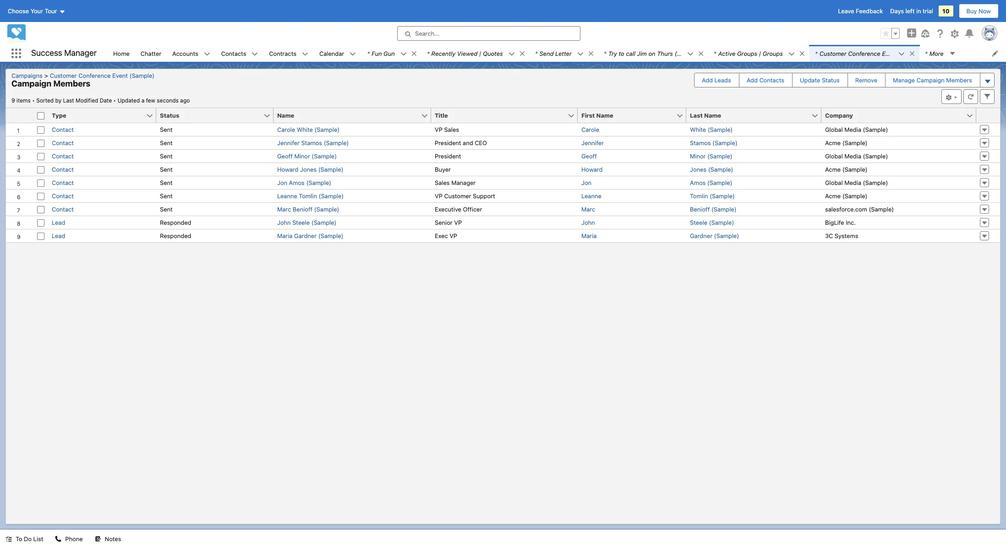 Task type: describe. For each thing, give the bounding box(es) containing it.
media for white (sample)
[[845, 126, 862, 133]]

* more
[[925, 50, 944, 57]]

2 white from the left
[[690, 126, 706, 133]]

carole white (sample) link
[[277, 126, 340, 133]]

contact link for jon amos (sample)
[[52, 179, 74, 187]]

days
[[890, 7, 904, 15]]

name for first name
[[596, 112, 614, 119]]

text default image right letter
[[577, 51, 584, 57]]

contacts inside the contacts "link"
[[221, 50, 246, 57]]

calendar list item
[[314, 45, 362, 62]]

biglife
[[825, 219, 844, 226]]

2 jones from the left
[[690, 166, 707, 173]]

text default image inside phone button
[[55, 536, 62, 543]]

item number element
[[6, 108, 33, 123]]

marc benioff (sample) link
[[277, 206, 339, 213]]

0 vertical spatial sales
[[444, 126, 459, 133]]

white (sample)
[[690, 126, 733, 133]]

add for add contacts
[[747, 77, 758, 84]]

ceo
[[475, 139, 487, 147]]

first name element
[[578, 108, 692, 123]]

name inside 'element'
[[277, 112, 294, 119]]

lead for maria gardner (sample)
[[52, 232, 65, 240]]

sent for leanne tomlin (sample)
[[160, 192, 173, 200]]

text default image up manage
[[899, 51, 905, 57]]

contact for geoff minor (sample)
[[52, 153, 74, 160]]

add contacts button
[[739, 73, 792, 87]]

carole for the carole link
[[582, 126, 599, 133]]

maria for maria gardner (sample)
[[277, 232, 293, 240]]

3c systems
[[825, 232, 858, 240]]

manager for success manager
[[64, 48, 97, 58]]

list containing home
[[108, 45, 1006, 62]]

trial
[[923, 7, 933, 15]]

* for * more
[[925, 50, 928, 57]]

leanne for leanne tomlin (sample)
[[277, 192, 297, 200]]

contacts list item
[[216, 45, 264, 62]]

* for * active groups | groups
[[714, 50, 717, 57]]

last name element
[[686, 108, 827, 123]]

phone button
[[50, 530, 88, 549]]

contacts link
[[216, 45, 252, 62]]

update status button
[[793, 73, 847, 87]]

jon for jon amos (sample)
[[277, 179, 287, 187]]

contact link for marc benioff (sample)
[[52, 206, 74, 213]]

notes
[[105, 536, 121, 543]]

text default image right quotes
[[509, 51, 515, 57]]

2 groups from the left
[[763, 50, 783, 57]]

do
[[24, 536, 32, 543]]

search... button
[[397, 26, 581, 41]]

1 gardner from the left
[[294, 232, 317, 240]]

marc benioff (sample)
[[277, 206, 339, 213]]

| for groups
[[759, 50, 761, 57]]

call
[[626, 50, 636, 57]]

contact for jon amos (sample)
[[52, 179, 74, 187]]

contracts list item
[[264, 45, 314, 62]]

home link
[[108, 45, 135, 62]]

executive
[[435, 206, 461, 213]]

home
[[113, 50, 130, 57]]

left
[[906, 7, 915, 15]]

on
[[649, 50, 656, 57]]

action image
[[977, 108, 1000, 123]]

biglife inc.
[[825, 219, 856, 226]]

jennifer for jennifer stamos (sample)
[[277, 139, 300, 147]]

howard for howard "link"
[[582, 166, 603, 173]]

acme for tomlin (sample)
[[825, 192, 841, 200]]

global for white (sample)
[[825, 126, 843, 133]]

acme (sample) for stamos (sample)
[[825, 139, 868, 147]]

last name
[[690, 112, 721, 119]]

9
[[11, 97, 15, 104]]

buy
[[967, 7, 977, 15]]

date
[[100, 97, 112, 104]]

jennifer stamos (sample) link
[[277, 139, 349, 147]]

0 horizontal spatial members
[[53, 79, 90, 88]]

10
[[943, 7, 950, 15]]

your
[[31, 7, 43, 15]]

leave
[[838, 7, 854, 15]]

few
[[146, 97, 155, 104]]

vp down executive officer
[[454, 219, 462, 226]]

buy now
[[967, 7, 991, 15]]

calendar link
[[314, 45, 350, 62]]

campaign inside manage campaign members button
[[917, 77, 945, 84]]

global for amos (sample)
[[825, 179, 843, 187]]

sent for geoff minor (sample)
[[160, 153, 173, 160]]

carole white (sample)
[[277, 126, 340, 133]]

phone
[[65, 536, 83, 543]]

* for * send letter
[[535, 50, 538, 57]]

jones (sample)
[[690, 166, 733, 173]]

text default image inside 'to do list' button
[[5, 536, 12, 543]]

stamos (sample)
[[690, 139, 738, 147]]

howard for howard jones (sample)
[[277, 166, 299, 173]]

feedback
[[856, 7, 883, 15]]

letter
[[555, 50, 572, 57]]

text default image inside accounts list item
[[204, 51, 210, 57]]

jon link
[[582, 179, 592, 187]]

manage campaign members
[[893, 77, 972, 84]]

support
[[473, 192, 495, 200]]

gun
[[384, 50, 395, 57]]

systems
[[835, 232, 858, 240]]

2 stamos from the left
[[690, 139, 711, 147]]

to do list button
[[0, 530, 49, 549]]

sorted
[[36, 97, 54, 104]]

choose your tour
[[8, 7, 57, 15]]

lead for john steele (sample)
[[52, 219, 65, 226]]

contact for marc benioff (sample)
[[52, 206, 74, 213]]

acme (sample) for jones (sample)
[[825, 166, 868, 173]]

acme (sample) for tomlin (sample)
[[825, 192, 868, 200]]

6 list item from the left
[[810, 45, 925, 62]]

1 • from the left
[[32, 97, 35, 104]]

thurs
[[657, 50, 673, 57]]

manager for sales manager
[[451, 179, 476, 187]]

try
[[608, 50, 617, 57]]

add leads
[[702, 77, 731, 84]]

global media (sample) for white (sample)
[[825, 126, 888, 133]]

update status
[[800, 77, 840, 84]]

customer conference event (sample)
[[50, 72, 155, 79]]

more
[[930, 50, 944, 57]]

2 minor from the left
[[690, 153, 706, 160]]

sent for marc benioff (sample)
[[160, 206, 173, 213]]

campaign members|campaign members|list view element
[[5, 69, 1001, 525]]

0 vertical spatial conference
[[848, 50, 881, 57]]

action element
[[977, 108, 1000, 123]]

type
[[52, 112, 66, 119]]

notes button
[[89, 530, 127, 549]]

name button
[[274, 108, 421, 123]]

president and ceo
[[435, 139, 487, 147]]

text default image left active
[[698, 50, 704, 57]]

campaigns link
[[11, 72, 46, 79]]

and
[[463, 139, 473, 147]]

1 vertical spatial sales
[[435, 179, 450, 187]]

modified
[[76, 97, 98, 104]]

0 horizontal spatial campaign
[[11, 79, 51, 88]]

john steele (sample) link
[[277, 219, 337, 226]]

text default image left send on the right
[[519, 50, 525, 57]]

text default image inside notes button
[[95, 536, 101, 543]]

3 list item from the left
[[530, 45, 598, 62]]

responded for maria
[[160, 232, 191, 240]]

media for minor (sample)
[[845, 153, 862, 160]]

john link
[[582, 219, 595, 226]]

benioff (sample) link
[[690, 206, 737, 213]]

contact link for carole white (sample)
[[52, 126, 74, 133]]

howard jones (sample) link
[[277, 166, 343, 173]]

text default image inside the calendar list item
[[350, 51, 356, 57]]

vp customer support
[[435, 192, 495, 200]]

* for * try to call jim on thurs (sample)
[[604, 50, 607, 57]]

global media (sample) for amos (sample)
[[825, 179, 888, 187]]

leanne link
[[582, 192, 602, 200]]

conference inside the campaign members|campaign members|list view 'element'
[[79, 72, 111, 79]]

executive officer
[[435, 206, 482, 213]]

contact for howard jones (sample)
[[52, 166, 74, 173]]

john for john steele (sample)
[[277, 219, 291, 226]]

marc link
[[582, 206, 595, 213]]

choose
[[8, 7, 29, 15]]

item number image
[[6, 108, 33, 123]]

seconds
[[157, 97, 179, 104]]

contact for jennifer stamos (sample)
[[52, 139, 74, 147]]

5 list item from the left
[[708, 45, 810, 62]]

sent for jennifer stamos (sample)
[[160, 139, 173, 147]]

jim
[[637, 50, 647, 57]]

steele (sample) link
[[690, 219, 734, 226]]

choose your tour button
[[7, 4, 66, 18]]

0 horizontal spatial customer
[[50, 72, 77, 79]]

1 stamos from the left
[[301, 139, 322, 147]]

responded for john
[[160, 219, 191, 226]]

white (sample) link
[[690, 126, 733, 133]]

exec
[[435, 232, 448, 240]]

acme for stamos (sample)
[[825, 139, 841, 147]]

2 gardner from the left
[[690, 232, 713, 240]]

gardner (sample)
[[690, 232, 739, 240]]

text default image down search...
[[411, 50, 417, 57]]

campaigns
[[11, 72, 43, 79]]

1 jones from the left
[[300, 166, 317, 173]]

1 groups from the left
[[737, 50, 757, 57]]

text default image inside contracts list item
[[302, 51, 308, 57]]

add for add leads
[[702, 77, 713, 84]]



Task type: vqa. For each thing, say whether or not it's contained in the screenshot.


Task type: locate. For each thing, give the bounding box(es) containing it.
2 add from the left
[[747, 77, 758, 84]]

1 vertical spatial lead link
[[52, 232, 65, 240]]

0 horizontal spatial jon
[[277, 179, 287, 187]]

1 horizontal spatial event
[[882, 50, 898, 57]]

* for * fun gun
[[367, 50, 370, 57]]

3 * from the left
[[535, 50, 538, 57]]

president down 'vp sales'
[[435, 139, 461, 147]]

marc up john steele (sample)
[[277, 206, 291, 213]]

cell inside campaign members grid
[[33, 108, 48, 123]]

manager up vp customer support
[[451, 179, 476, 187]]

0 horizontal spatial carole
[[277, 126, 295, 133]]

lead link for maria gardner (sample)
[[52, 232, 65, 240]]

7 * from the left
[[925, 50, 928, 57]]

1 horizontal spatial conference
[[848, 50, 881, 57]]

1 vertical spatial acme
[[825, 166, 841, 173]]

| for quotes
[[479, 50, 481, 57]]

3 global media (sample) from the top
[[825, 179, 888, 187]]

1 lead from the top
[[52, 219, 65, 226]]

| up add contacts
[[759, 50, 761, 57]]

global media (sample)
[[825, 126, 888, 133], [825, 153, 888, 160], [825, 179, 888, 187]]

acme for jones (sample)
[[825, 166, 841, 173]]

|
[[479, 50, 481, 57], [759, 50, 761, 57]]

2 acme (sample) from the top
[[825, 166, 868, 173]]

add left leads
[[702, 77, 713, 84]]

1 horizontal spatial tomlin
[[690, 192, 708, 200]]

0 vertical spatial acme (sample)
[[825, 139, 868, 147]]

4 sent from the top
[[160, 166, 173, 173]]

2 horizontal spatial customer
[[820, 50, 847, 57]]

2 responded from the top
[[160, 232, 191, 240]]

1 acme from the top
[[825, 139, 841, 147]]

to do list
[[16, 536, 43, 543]]

president up buyer
[[435, 153, 461, 160]]

* for * customer conference event (sample)
[[815, 50, 818, 57]]

2 carole from the left
[[582, 126, 599, 133]]

0 horizontal spatial howard
[[277, 166, 299, 173]]

name for last name
[[704, 112, 721, 119]]

jon down howard jones (sample) link
[[277, 179, 287, 187]]

company
[[825, 112, 853, 119]]

2 global from the top
[[825, 153, 843, 160]]

4 contact link from the top
[[52, 166, 74, 173]]

3 acme from the top
[[825, 192, 841, 200]]

0 vertical spatial last
[[63, 97, 74, 104]]

jennifer link
[[582, 139, 604, 147]]

0 horizontal spatial name
[[277, 112, 294, 119]]

name element
[[274, 108, 437, 123]]

geoff up howard "link"
[[582, 153, 597, 160]]

1 horizontal spatial name
[[596, 112, 614, 119]]

manage campaign members button
[[886, 73, 980, 87]]

1 horizontal spatial jon
[[582, 179, 592, 187]]

sent for howard jones (sample)
[[160, 166, 173, 173]]

3 media from the top
[[845, 179, 862, 187]]

1 horizontal spatial john
[[582, 219, 595, 226]]

* left more
[[925, 50, 928, 57]]

ago
[[180, 97, 190, 104]]

howard link
[[582, 166, 603, 173]]

0 horizontal spatial geoff
[[277, 153, 293, 160]]

last up white (sample) link
[[690, 112, 703, 119]]

carole up jennifer stamos (sample) link
[[277, 126, 295, 133]]

president for president and ceo
[[435, 139, 461, 147]]

amos (sample) link
[[690, 179, 733, 187]]

amos down jones (sample) link
[[690, 179, 706, 187]]

white down last name
[[690, 126, 706, 133]]

text default image left "notes"
[[95, 536, 101, 543]]

2 name from the left
[[596, 112, 614, 119]]

0 horizontal spatial white
[[297, 126, 313, 133]]

stamos
[[301, 139, 322, 147], [690, 139, 711, 147]]

contacts right accounts list item
[[221, 50, 246, 57]]

1 horizontal spatial last
[[690, 112, 703, 119]]

customer up update status button
[[820, 50, 847, 57]]

0 horizontal spatial gardner
[[294, 232, 317, 240]]

amos down howard jones (sample) link
[[289, 179, 305, 187]]

1 vertical spatial status
[[160, 112, 179, 119]]

marc for marc benioff (sample)
[[277, 206, 291, 213]]

2 vertical spatial customer
[[444, 192, 471, 200]]

john steele (sample)
[[277, 219, 337, 226]]

1 horizontal spatial maria
[[582, 232, 597, 240]]

1 responded from the top
[[160, 219, 191, 226]]

1 geoff from the left
[[277, 153, 293, 160]]

0 vertical spatial global
[[825, 126, 843, 133]]

salesforce.com (sample)
[[825, 206, 894, 213]]

0 horizontal spatial minor
[[294, 153, 310, 160]]

last right by
[[63, 97, 74, 104]]

name up carole white (sample) link on the left top
[[277, 112, 294, 119]]

0 horizontal spatial maria
[[277, 232, 293, 240]]

groups up add contacts button
[[763, 50, 783, 57]]

text default image right 'calendar'
[[350, 51, 356, 57]]

president for president
[[435, 153, 461, 160]]

active
[[718, 50, 736, 57]]

status element
[[156, 108, 279, 123]]

5 sent from the top
[[160, 179, 173, 187]]

leanne up marc link
[[582, 192, 602, 200]]

text default image right more
[[949, 50, 956, 57]]

6 * from the left
[[815, 50, 818, 57]]

1 horizontal spatial howard
[[582, 166, 603, 173]]

0 horizontal spatial add
[[702, 77, 713, 84]]

3 acme (sample) from the top
[[825, 192, 868, 200]]

1 horizontal spatial |
[[759, 50, 761, 57]]

1 name from the left
[[277, 112, 294, 119]]

0 horizontal spatial steele
[[292, 219, 310, 226]]

howard jones (sample)
[[277, 166, 343, 173]]

conference up '9 items • sorted by last modified date • updated a few seconds ago'
[[79, 72, 111, 79]]

groups right active
[[737, 50, 757, 57]]

2 • from the left
[[113, 97, 116, 104]]

1 president from the top
[[435, 139, 461, 147]]

contacts down * active groups | groups
[[759, 77, 785, 84]]

1 john from the left
[[277, 219, 291, 226]]

benioff up steele (sample) link
[[690, 206, 710, 213]]

jennifer up geoff minor (sample)
[[277, 139, 300, 147]]

stamos up minor (sample) link
[[690, 139, 711, 147]]

marc up john "link"
[[582, 206, 595, 213]]

gardner
[[294, 232, 317, 240], [690, 232, 713, 240]]

first name
[[582, 112, 614, 119]]

jon amos (sample) link
[[277, 179, 331, 187]]

contact link for leanne tomlin (sample)
[[52, 192, 74, 200]]

benioff up john steele (sample)
[[293, 206, 313, 213]]

2 lead link from the top
[[52, 232, 65, 240]]

1 vertical spatial responded
[[160, 232, 191, 240]]

recently
[[431, 50, 456, 57]]

minor (sample)
[[690, 153, 733, 160]]

update
[[800, 77, 820, 84]]

text default image left the * more at the right
[[909, 50, 915, 57]]

leads
[[715, 77, 731, 84]]

text default image right contracts
[[302, 51, 308, 57]]

1 vertical spatial lead
[[52, 232, 65, 240]]

1 horizontal spatial jennifer
[[582, 139, 604, 147]]

status down seconds
[[160, 112, 179, 119]]

media for amos (sample)
[[845, 179, 862, 187]]

accounts list item
[[167, 45, 216, 62]]

text default image up update
[[799, 50, 806, 57]]

* left fun
[[367, 50, 370, 57]]

type button
[[48, 108, 146, 123]]

2 acme from the top
[[825, 166, 841, 173]]

1 horizontal spatial carole
[[582, 126, 599, 133]]

send
[[540, 50, 554, 57]]

text default image
[[411, 50, 417, 57], [519, 50, 525, 57], [949, 50, 956, 57], [252, 51, 258, 57], [350, 51, 356, 57], [687, 51, 694, 57], [5, 536, 12, 543], [55, 536, 62, 543]]

2 vertical spatial global
[[825, 179, 843, 187]]

0 horizontal spatial last
[[63, 97, 74, 104]]

1 contact link from the top
[[52, 126, 74, 133]]

2 president from the top
[[435, 153, 461, 160]]

1 vertical spatial last
[[690, 112, 703, 119]]

1 vertical spatial event
[[112, 72, 128, 79]]

contact for leanne tomlin (sample)
[[52, 192, 74, 200]]

* customer conference event (sample)
[[815, 50, 925, 57]]

0 vertical spatial lead link
[[52, 219, 65, 226]]

accounts link
[[167, 45, 204, 62]]

tomlin up the marc benioff (sample)
[[299, 192, 317, 200]]

1 vertical spatial acme (sample)
[[825, 166, 868, 173]]

0 vertical spatial acme
[[825, 139, 841, 147]]

1 horizontal spatial geoff
[[582, 153, 597, 160]]

0 vertical spatial customer
[[820, 50, 847, 57]]

amos (sample)
[[690, 179, 733, 187]]

group
[[881, 28, 900, 39]]

5 * from the left
[[714, 50, 717, 57]]

2 horizontal spatial name
[[704, 112, 721, 119]]

add down * active groups | groups
[[747, 77, 758, 84]]

1 acme (sample) from the top
[[825, 139, 868, 147]]

2 vertical spatial acme
[[825, 192, 841, 200]]

jones down geoff minor (sample) link
[[300, 166, 317, 173]]

steele down benioff (sample) at the right of page
[[690, 219, 708, 226]]

2 benioff from the left
[[690, 206, 710, 213]]

global media (sample) for minor (sample)
[[825, 153, 888, 160]]

1 vertical spatial manager
[[451, 179, 476, 187]]

0 horizontal spatial event
[[112, 72, 128, 79]]

geoff minor (sample) link
[[277, 153, 337, 160]]

tomlin down amos (sample)
[[690, 192, 708, 200]]

2 leanne from the left
[[582, 192, 602, 200]]

6 contact from the top
[[52, 192, 74, 200]]

(sample)
[[675, 50, 700, 57], [899, 50, 925, 57], [129, 72, 155, 79], [315, 126, 340, 133], [708, 126, 733, 133], [863, 126, 888, 133], [324, 139, 349, 147], [713, 139, 738, 147], [843, 139, 868, 147], [312, 153, 337, 160], [708, 153, 733, 160], [863, 153, 888, 160], [318, 166, 343, 173], [708, 166, 733, 173], [843, 166, 868, 173], [306, 179, 331, 187], [707, 179, 733, 187], [863, 179, 888, 187], [319, 192, 344, 200], [710, 192, 735, 200], [843, 192, 868, 200], [314, 206, 339, 213], [712, 206, 737, 213], [869, 206, 894, 213], [312, 219, 337, 226], [709, 219, 734, 226], [318, 232, 343, 240], [714, 232, 739, 240]]

9 items • sorted by last modified date • updated a few seconds ago
[[11, 97, 190, 104]]

1 add from the left
[[702, 77, 713, 84]]

quotes
[[483, 50, 503, 57]]

jon up leanne link
[[582, 179, 592, 187]]

sent
[[160, 126, 173, 133], [160, 139, 173, 147], [160, 153, 173, 160], [160, 166, 173, 173], [160, 179, 173, 187], [160, 192, 173, 200], [160, 206, 173, 213]]

| left quotes
[[479, 50, 481, 57]]

0 horizontal spatial |
[[479, 50, 481, 57]]

vp right exec on the left top of page
[[450, 232, 457, 240]]

tour
[[45, 7, 57, 15]]

status
[[822, 77, 840, 84], [160, 112, 179, 119]]

last inside button
[[690, 112, 703, 119]]

marc for marc link
[[582, 206, 595, 213]]

0 vertical spatial contacts
[[221, 50, 246, 57]]

3 global from the top
[[825, 179, 843, 187]]

name right first
[[596, 112, 614, 119]]

status button
[[156, 108, 263, 123]]

2 vertical spatial acme (sample)
[[825, 192, 868, 200]]

2 lead from the top
[[52, 232, 65, 240]]

white
[[297, 126, 313, 133], [690, 126, 706, 133]]

1 horizontal spatial •
[[113, 97, 116, 104]]

geoff up howard jones (sample)
[[277, 153, 293, 160]]

list item
[[362, 45, 421, 62], [421, 45, 530, 62], [530, 45, 598, 62], [598, 45, 708, 62], [708, 45, 810, 62], [810, 45, 925, 62]]

1 horizontal spatial jones
[[690, 166, 707, 173]]

leanne for leanne link
[[582, 192, 602, 200]]

sales manager
[[435, 179, 476, 187]]

calendar
[[319, 50, 344, 57]]

0 horizontal spatial leanne
[[277, 192, 297, 200]]

minor (sample) link
[[690, 153, 733, 160]]

* left active
[[714, 50, 717, 57]]

1 maria from the left
[[277, 232, 293, 240]]

title button
[[431, 108, 568, 123]]

0 horizontal spatial amos
[[289, 179, 305, 187]]

1 leanne from the left
[[277, 192, 297, 200]]

7 sent from the top
[[160, 206, 173, 213]]

1 howard from the left
[[277, 166, 299, 173]]

officer
[[463, 206, 482, 213]]

name up white (sample) link
[[704, 112, 721, 119]]

jon for jon link
[[582, 179, 592, 187]]

carole
[[277, 126, 295, 133], [582, 126, 599, 133]]

text default image right gun
[[400, 51, 407, 57]]

2 steele from the left
[[690, 219, 708, 226]]

3 contact link from the top
[[52, 153, 74, 160]]

text default image inside contacts list item
[[252, 51, 258, 57]]

contact link for jennifer stamos (sample)
[[52, 139, 74, 147]]

text default image left phone at the bottom left of page
[[55, 536, 62, 543]]

* for * recently viewed | quotes
[[427, 50, 430, 57]]

1 horizontal spatial stamos
[[690, 139, 711, 147]]

type element
[[48, 108, 162, 123]]

1 horizontal spatial minor
[[690, 153, 706, 160]]

title element
[[431, 108, 583, 123]]

contracts link
[[264, 45, 302, 62]]

1 benioff from the left
[[293, 206, 313, 213]]

carole for carole white (sample)
[[277, 126, 295, 133]]

event down the home
[[112, 72, 128, 79]]

vp down "title"
[[435, 126, 443, 133]]

0 horizontal spatial groups
[[737, 50, 757, 57]]

manager up customer conference event (sample) link
[[64, 48, 97, 58]]

4 * from the left
[[604, 50, 607, 57]]

jennifer down the carole link
[[582, 139, 604, 147]]

0 horizontal spatial •
[[32, 97, 35, 104]]

conference up remove "button" at right top
[[848, 50, 881, 57]]

amos
[[289, 179, 305, 187], [690, 179, 706, 187]]

text default image
[[588, 50, 594, 57], [698, 50, 704, 57], [799, 50, 806, 57], [909, 50, 915, 57], [204, 51, 210, 57], [302, 51, 308, 57], [400, 51, 407, 57], [509, 51, 515, 57], [577, 51, 584, 57], [789, 51, 795, 57], [899, 51, 905, 57], [95, 536, 101, 543]]

2 tomlin from the left
[[690, 192, 708, 200]]

text default image right thurs on the top
[[687, 51, 694, 57]]

lead
[[52, 219, 65, 226], [52, 232, 65, 240]]

1 horizontal spatial groups
[[763, 50, 783, 57]]

0 vertical spatial manager
[[64, 48, 97, 58]]

2 * from the left
[[427, 50, 430, 57]]

global for minor (sample)
[[825, 153, 843, 160]]

jon
[[277, 179, 287, 187], [582, 179, 592, 187]]

0 vertical spatial event
[[882, 50, 898, 57]]

senior
[[435, 219, 453, 226]]

0 horizontal spatial john
[[277, 219, 291, 226]]

* left send on the right
[[535, 50, 538, 57]]

contact for carole white (sample)
[[52, 126, 74, 133]]

5 contact from the top
[[52, 179, 74, 187]]

contact link for howard jones (sample)
[[52, 166, 74, 173]]

campaign up items
[[11, 79, 51, 88]]

stamos down carole white (sample)
[[301, 139, 322, 147]]

text default image left to
[[5, 536, 12, 543]]

maria for maria link
[[582, 232, 597, 240]]

customer down success manager
[[50, 72, 77, 79]]

1 vertical spatial global media (sample)
[[825, 153, 888, 160]]

2 list item from the left
[[421, 45, 530, 62]]

5 contact link from the top
[[52, 179, 74, 187]]

campaign members grid
[[6, 108, 1000, 243]]

updated
[[118, 97, 140, 104]]

customer for vp
[[444, 192, 471, 200]]

in
[[916, 7, 921, 15]]

0 vertical spatial responded
[[160, 219, 191, 226]]

last name button
[[686, 108, 812, 123]]

1 white from the left
[[297, 126, 313, 133]]

2 contact link from the top
[[52, 139, 74, 147]]

cell
[[33, 108, 48, 123]]

0 vertical spatial media
[[845, 126, 862, 133]]

text default image right accounts
[[204, 51, 210, 57]]

1 marc from the left
[[277, 206, 291, 213]]

2 sent from the top
[[160, 139, 173, 147]]

0 horizontal spatial marc
[[277, 206, 291, 213]]

0 horizontal spatial jones
[[300, 166, 317, 173]]

text default image up add contacts button
[[789, 51, 795, 57]]

howard down geoff link
[[582, 166, 603, 173]]

1 vertical spatial global
[[825, 153, 843, 160]]

2 amos from the left
[[690, 179, 706, 187]]

add inside add leads button
[[702, 77, 713, 84]]

1 contact from the top
[[52, 126, 74, 133]]

members inside button
[[946, 77, 972, 84]]

gardner down steele (sample) link
[[690, 232, 713, 240]]

0 horizontal spatial manager
[[64, 48, 97, 58]]

1 jon from the left
[[277, 179, 287, 187]]

0 horizontal spatial tomlin
[[299, 192, 317, 200]]

sent for carole white (sample)
[[160, 126, 173, 133]]

2 jennifer from the left
[[582, 139, 604, 147]]

2 global media (sample) from the top
[[825, 153, 888, 160]]

1 horizontal spatial members
[[946, 77, 972, 84]]

leanne tomlin (sample)
[[277, 192, 344, 200]]

2 howard from the left
[[582, 166, 603, 173]]

* up update status
[[815, 50, 818, 57]]

manage
[[893, 77, 915, 84]]

7 contact from the top
[[52, 206, 74, 213]]

1 media from the top
[[845, 126, 862, 133]]

1 horizontal spatial steele
[[690, 219, 708, 226]]

0 vertical spatial status
[[822, 77, 840, 84]]

john for john "link"
[[582, 219, 595, 226]]

2 | from the left
[[759, 50, 761, 57]]

text default image left contracts
[[252, 51, 258, 57]]

name inside button
[[596, 112, 614, 119]]

campaign right manage
[[917, 77, 945, 84]]

1 vertical spatial conference
[[79, 72, 111, 79]]

minor up jones (sample) link
[[690, 153, 706, 160]]

0 horizontal spatial conference
[[79, 72, 111, 79]]

1 list item from the left
[[362, 45, 421, 62]]

1 vertical spatial president
[[435, 153, 461, 160]]

2 jon from the left
[[582, 179, 592, 187]]

* send letter
[[535, 50, 572, 57]]

customer inside campaign members grid
[[444, 192, 471, 200]]

1 horizontal spatial leanne
[[582, 192, 602, 200]]

1 amos from the left
[[289, 179, 305, 187]]

howard up jon amos (sample) link at the top left of page
[[277, 166, 299, 173]]

1 horizontal spatial status
[[822, 77, 840, 84]]

steele down the marc benioff (sample)
[[292, 219, 310, 226]]

viewed
[[457, 50, 478, 57]]

first name button
[[578, 108, 676, 123]]

0 horizontal spatial contacts
[[221, 50, 246, 57]]

now
[[979, 7, 991, 15]]

* left recently
[[427, 50, 430, 57]]

leanne down jon amos (sample) link at the top left of page
[[277, 192, 297, 200]]

remove
[[855, 77, 878, 84]]

campaign members status
[[11, 97, 118, 104]]

maria gardner (sample)
[[277, 232, 343, 240]]

event up manage
[[882, 50, 898, 57]]

gardner down john steele (sample)
[[294, 232, 317, 240]]

• right items
[[32, 97, 35, 104]]

sent for jon amos (sample)
[[160, 179, 173, 187]]

0 vertical spatial president
[[435, 139, 461, 147]]

7 contact link from the top
[[52, 206, 74, 213]]

white up jennifer stamos (sample) link
[[297, 126, 313, 133]]

contacts inside add contacts button
[[759, 77, 785, 84]]

maria down john steele (sample)
[[277, 232, 293, 240]]

• right date
[[113, 97, 116, 104]]

3 contact from the top
[[52, 153, 74, 160]]

1 horizontal spatial customer
[[444, 192, 471, 200]]

last
[[63, 97, 74, 104], [690, 112, 703, 119]]

tomlin (sample) link
[[690, 192, 735, 200]]

0 horizontal spatial jennifer
[[277, 139, 300, 147]]

1 horizontal spatial add
[[747, 77, 758, 84]]

add leads button
[[695, 73, 739, 87]]

items
[[17, 97, 31, 104]]

leave feedback link
[[838, 7, 883, 15]]

title
[[435, 112, 448, 119]]

* left the try at right top
[[604, 50, 607, 57]]

leanne tomlin (sample) link
[[277, 192, 344, 200]]

1 horizontal spatial amos
[[690, 179, 706, 187]]

company element
[[822, 108, 982, 123]]

jennifer for jennifer link
[[582, 139, 604, 147]]

sales down buyer
[[435, 179, 450, 187]]

1 sent from the top
[[160, 126, 173, 133]]

2 media from the top
[[845, 153, 862, 160]]

1 horizontal spatial contacts
[[759, 77, 785, 84]]

* active groups | groups
[[714, 50, 783, 57]]

carole up jennifer link
[[582, 126, 599, 133]]

* fun gun
[[367, 50, 395, 57]]

geoff for geoff link
[[582, 153, 597, 160]]

1 vertical spatial contacts
[[759, 77, 785, 84]]

jones up amos (sample) link
[[690, 166, 707, 173]]

0 horizontal spatial status
[[160, 112, 179, 119]]

customer up executive officer
[[444, 192, 471, 200]]

1 global media (sample) from the top
[[825, 126, 888, 133]]

1 vertical spatial customer
[[50, 72, 77, 79]]

1 carole from the left
[[277, 126, 295, 133]]

add inside add contacts button
[[747, 77, 758, 84]]

sales
[[444, 126, 459, 133], [435, 179, 450, 187]]

1 horizontal spatial campaign
[[917, 77, 945, 84]]

1 horizontal spatial marc
[[582, 206, 595, 213]]

list
[[108, 45, 1006, 62]]

3 sent from the top
[[160, 153, 173, 160]]

campaign members
[[11, 79, 90, 88]]

vp
[[435, 126, 443, 133], [435, 192, 443, 200], [454, 219, 462, 226], [450, 232, 457, 240]]

1 tomlin from the left
[[299, 192, 317, 200]]

status inside campaign members grid
[[160, 112, 179, 119]]

1 | from the left
[[479, 50, 481, 57]]

3 name from the left
[[704, 112, 721, 119]]

4 list item from the left
[[598, 45, 708, 62]]

2 marc from the left
[[582, 206, 595, 213]]

2 contact from the top
[[52, 139, 74, 147]]

john down marc link
[[582, 219, 595, 226]]

geoff for geoff minor (sample)
[[277, 153, 293, 160]]

lead link for john steele (sample)
[[52, 219, 65, 226]]

2 geoff from the left
[[582, 153, 597, 160]]

2 maria from the left
[[582, 232, 597, 240]]

manager inside campaign members grid
[[451, 179, 476, 187]]

4 contact from the top
[[52, 166, 74, 173]]

members
[[946, 77, 972, 84], [53, 79, 90, 88]]

status right update
[[822, 77, 840, 84]]

customer for *
[[820, 50, 847, 57]]

2 vertical spatial global media (sample)
[[825, 179, 888, 187]]

john down the marc benioff (sample)
[[277, 219, 291, 226]]

sales up president and ceo
[[444, 126, 459, 133]]

1 global from the top
[[825, 126, 843, 133]]

text default image left the try at right top
[[588, 50, 594, 57]]

2 john from the left
[[582, 219, 595, 226]]

0 horizontal spatial stamos
[[301, 139, 322, 147]]

minor up howard jones (sample)
[[294, 153, 310, 160]]

1 minor from the left
[[294, 153, 310, 160]]

1 horizontal spatial gardner
[[690, 232, 713, 240]]

contact link for geoff minor (sample)
[[52, 153, 74, 160]]

0 vertical spatial global media (sample)
[[825, 126, 888, 133]]

maria link
[[582, 232, 597, 240]]

1 horizontal spatial manager
[[451, 179, 476, 187]]

2 vertical spatial media
[[845, 179, 862, 187]]

1 vertical spatial media
[[845, 153, 862, 160]]

event inside the campaign members|campaign members|list view 'element'
[[112, 72, 128, 79]]

1 jennifer from the left
[[277, 139, 300, 147]]

name
[[277, 112, 294, 119], [596, 112, 614, 119], [704, 112, 721, 119]]

1 steele from the left
[[292, 219, 310, 226]]

1 lead link from the top
[[52, 219, 65, 226]]

* recently viewed | quotes
[[427, 50, 503, 57]]

maria down john "link"
[[582, 232, 597, 240]]

accounts
[[172, 50, 198, 57]]

0 horizontal spatial benioff
[[293, 206, 313, 213]]

vp up executive
[[435, 192, 443, 200]]



